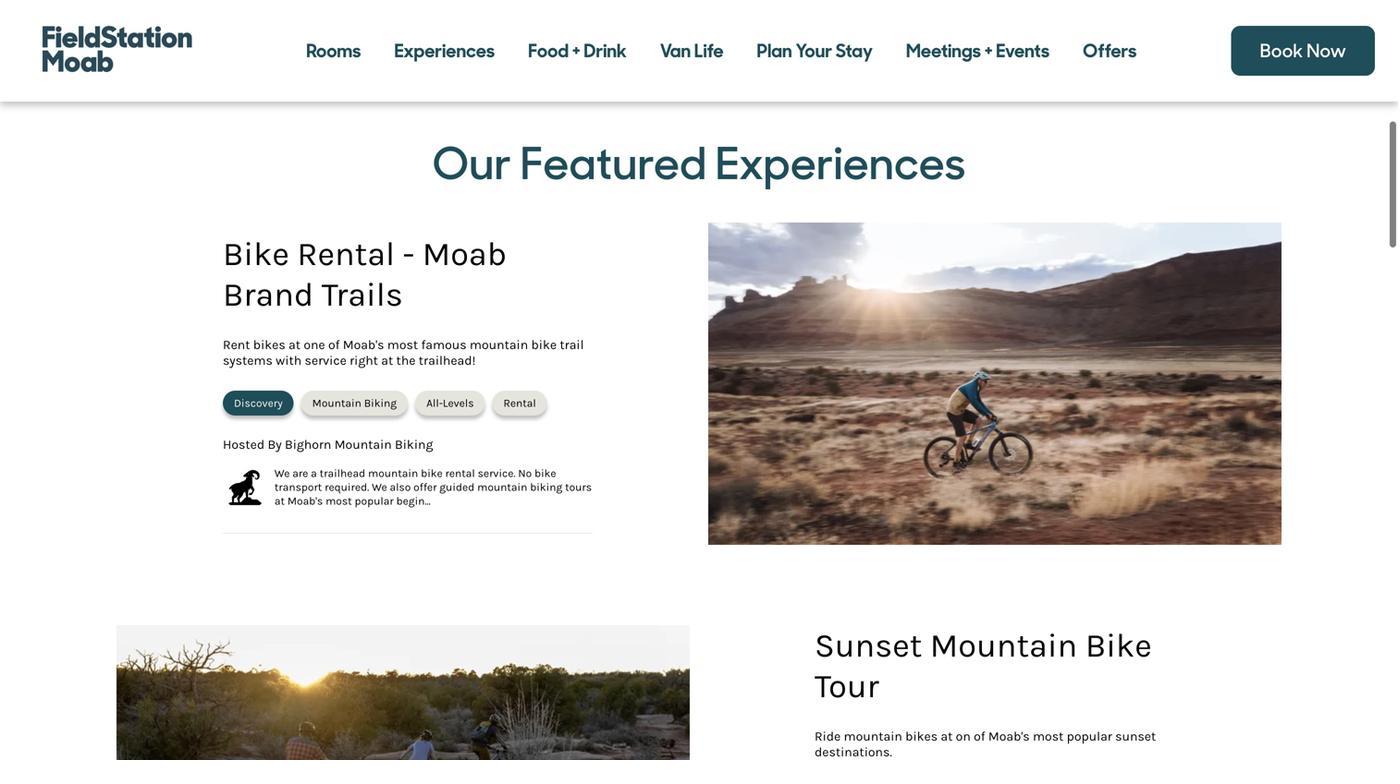 Task type: vqa. For each thing, say whether or not it's contained in the screenshot.
the Classic
no



Task type: describe. For each thing, give the bounding box(es) containing it.
hosted by bighorn mountain biking
[[223, 437, 433, 452]]

discovery
[[234, 397, 283, 410]]

plan your stay
[[757, 39, 873, 63]]

rental inside bike rental - moab brand trails
[[297, 235, 395, 274]]

all-levels
[[426, 397, 474, 410]]

on
[[956, 729, 971, 745]]

book
[[1260, 39, 1303, 63]]

featured
[[520, 135, 707, 193]]

a
[[311, 467, 317, 480]]

meetings + events
[[906, 39, 1050, 63]]

food
[[528, 39, 569, 63]]

bike up offer
[[421, 467, 443, 480]]

life
[[694, 39, 724, 63]]

-
[[403, 235, 414, 274]]

with
[[276, 353, 302, 368]]

events
[[996, 39, 1050, 63]]

rental
[[445, 467, 475, 480]]

bike for mountain
[[531, 337, 557, 353]]

offer
[[413, 481, 437, 494]]

bike inside sunset mountain bike tour
[[1085, 627, 1152, 665]]

levels
[[443, 397, 474, 410]]

we are a trailhead mountain bike rental service. no bike transport required. we also offer guided mountain biking tours at moab's most popular begin...
[[274, 467, 592, 508]]

experiences link
[[378, 23, 512, 79]]

book now link
[[1231, 26, 1375, 76]]

mountain biking button
[[301, 391, 408, 416]]

rooms
[[306, 39, 361, 63]]

trailhead!
[[419, 353, 476, 368]]

your
[[796, 39, 832, 63]]

sunset mountain bike tour
[[815, 627, 1152, 706]]

hosted
[[223, 437, 265, 452]]

0 horizontal spatial we
[[274, 467, 290, 480]]

of inside rent bikes at one of moab's most famous mountain bike trail systems with service right at the trailhead!
[[328, 337, 340, 353]]

transport
[[274, 481, 322, 494]]

biking
[[530, 481, 562, 494]]

service
[[305, 353, 347, 368]]

our
[[432, 135, 511, 193]]

bike inside bike rental - moab brand trails
[[223, 235, 289, 274]]

trails
[[322, 275, 403, 314]]

offers link
[[1066, 23, 1153, 79]]

guided
[[439, 481, 475, 494]]

popular inside ride mountain bikes at on of moab's most popular sunset destinations.
[[1067, 729, 1112, 745]]

1 vertical spatial biking
[[395, 437, 433, 452]]

tour
[[815, 667, 879, 706]]

discovery button
[[223, 391, 294, 416]]

at up 'with'
[[289, 337, 301, 353]]

ride mountain bikes at on of moab's most popular sunset destinations.
[[815, 729, 1156, 760]]

our featured experiences
[[432, 135, 966, 193]]

most inside rent bikes at one of moab's most famous mountain bike trail systems with service right at the trailhead!
[[387, 337, 418, 353]]

popular inside we are a trailhead mountain bike rental service. no bike transport required. we also offer guided mountain biking tours at moab's most popular begin...
[[355, 495, 394, 508]]

mountain biking
[[312, 397, 397, 410]]

at left the on the left of page
[[381, 353, 393, 368]]

bike for no
[[534, 467, 556, 480]]

bikes inside ride mountain bikes at on of moab's most popular sunset destinations.
[[905, 729, 938, 745]]

all-levels button
[[415, 391, 485, 416]]

trailhead
[[320, 467, 365, 480]]

mountain up also
[[368, 467, 418, 480]]

ride
[[815, 729, 841, 745]]

mountain inside ride mountain bikes at on of moab's most popular sunset destinations.
[[844, 729, 902, 745]]



Task type: locate. For each thing, give the bounding box(es) containing it.
0 vertical spatial bikes
[[253, 337, 285, 353]]

1 vertical spatial bike
[[1085, 627, 1152, 665]]

also
[[390, 481, 411, 494]]

mountain inside rent bikes at one of moab's most famous mountain bike trail systems with service right at the trailhead!
[[470, 337, 528, 353]]

we are a trailhead mountain bike rental service. no bike transport required. we also offer guided mountain biking tours at moab's most popular beginner to intermediate trail systems. image
[[223, 467, 267, 511]]

the
[[396, 353, 416, 368]]

bike rental - moab brand trails image
[[708, 193, 1282, 575]]

most inside ride mountain bikes at on of moab's most popular sunset destinations.
[[1033, 729, 1064, 745]]

bike up 'sunset'
[[1085, 627, 1152, 665]]

mountain
[[312, 397, 361, 410], [334, 437, 392, 452], [930, 627, 1077, 665]]

1 vertical spatial we
[[372, 481, 387, 494]]

0 vertical spatial moab's
[[343, 337, 384, 353]]

+ for events
[[984, 39, 993, 63]]

0 horizontal spatial experiences
[[394, 39, 495, 63]]

famous
[[421, 337, 467, 353]]

moab's right on
[[988, 729, 1030, 745]]

bikes left on
[[905, 729, 938, 745]]

mountain inside button
[[312, 397, 361, 410]]

bikes up 'with'
[[253, 337, 285, 353]]

begin...
[[396, 495, 431, 508]]

at down transport
[[274, 495, 285, 508]]

1 vertical spatial rental
[[503, 397, 536, 410]]

food + drink
[[528, 39, 627, 63]]

moab's inside rent bikes at one of moab's most famous mountain bike trail systems with service right at the trailhead!
[[343, 337, 384, 353]]

experiences inside "link"
[[394, 39, 495, 63]]

at left on
[[941, 729, 953, 745]]

1 horizontal spatial rental
[[503, 397, 536, 410]]

systems
[[223, 353, 273, 368]]

2 vertical spatial most
[[1033, 729, 1064, 745]]

1 horizontal spatial of
[[974, 729, 985, 745]]

moab's up right
[[343, 337, 384, 353]]

stay
[[836, 39, 873, 63]]

0 vertical spatial we
[[274, 467, 290, 480]]

all-
[[426, 397, 443, 410]]

of up service
[[328, 337, 340, 353]]

1 vertical spatial popular
[[1067, 729, 1112, 745]]

moab
[[422, 235, 507, 274]]

0 horizontal spatial bike
[[223, 235, 289, 274]]

2 horizontal spatial moab's
[[988, 729, 1030, 745]]

rent bikes at one of moab's most famous mountain bike trail systems with service right at the trailhead!
[[223, 337, 584, 368]]

+ for drink
[[572, 39, 580, 63]]

most inside we are a trailhead mountain bike rental service. no bike transport required. we also offer guided mountain biking tours at moab's most popular begin...
[[326, 495, 352, 508]]

1 vertical spatial mountain
[[334, 437, 392, 452]]

most right on
[[1033, 729, 1064, 745]]

1 vertical spatial moab's
[[287, 495, 323, 508]]

we left are
[[274, 467, 290, 480]]

1 vertical spatial experiences
[[715, 135, 966, 193]]

destinations.
[[815, 745, 892, 760]]

sunset
[[815, 627, 922, 665]]

+ left events
[[984, 39, 993, 63]]

at inside ride mountain bikes at on of moab's most popular sunset destinations.
[[941, 729, 953, 745]]

0 vertical spatial of
[[328, 337, 340, 353]]

1 horizontal spatial popular
[[1067, 729, 1112, 745]]

plan your stay link
[[740, 23, 889, 79]]

book now
[[1260, 39, 1346, 63]]

mountain down service.
[[477, 481, 527, 494]]

one
[[304, 337, 325, 353]]

right
[[350, 353, 378, 368]]

of right on
[[974, 729, 985, 745]]

0 horizontal spatial bikes
[[253, 337, 285, 353]]

0 vertical spatial biking
[[364, 397, 397, 410]]

now
[[1307, 39, 1346, 63]]

are
[[292, 467, 308, 480]]

1 horizontal spatial most
[[387, 337, 418, 353]]

bike
[[531, 337, 557, 353], [421, 467, 443, 480], [534, 467, 556, 480]]

0 horizontal spatial +
[[572, 39, 580, 63]]

rent
[[223, 337, 250, 353]]

0 horizontal spatial of
[[328, 337, 340, 353]]

offers
[[1083, 39, 1137, 63]]

bike rental - moab brand trails
[[223, 235, 507, 314]]

most
[[387, 337, 418, 353], [326, 495, 352, 508], [1033, 729, 1064, 745]]

1 horizontal spatial +
[[984, 39, 993, 63]]

most down "required."
[[326, 495, 352, 508]]

of inside ride mountain bikes at on of moab's most popular sunset destinations.
[[974, 729, 985, 745]]

meetings + events link
[[889, 23, 1066, 79]]

popular down also
[[355, 495, 394, 508]]

2 vertical spatial moab's
[[988, 729, 1030, 745]]

rental right levels
[[503, 397, 536, 410]]

experiences
[[394, 39, 495, 63], [715, 135, 966, 193]]

moab's inside we are a trailhead mountain bike rental service. no bike transport required. we also offer guided mountain biking tours at moab's most popular begin...
[[287, 495, 323, 508]]

bike up brand
[[223, 235, 289, 274]]

rental button
[[492, 391, 547, 416]]

brand
[[223, 275, 314, 314]]

bike up biking
[[534, 467, 556, 480]]

rooms link
[[290, 23, 378, 79]]

0 vertical spatial mountain
[[312, 397, 361, 410]]

+ right food
[[572, 39, 580, 63]]

most up the on the left of page
[[387, 337, 418, 353]]

at
[[289, 337, 301, 353], [381, 353, 393, 368], [274, 495, 285, 508], [941, 729, 953, 745]]

bike left trail
[[531, 337, 557, 353]]

1 horizontal spatial bike
[[1085, 627, 1152, 665]]

we
[[274, 467, 290, 480], [372, 481, 387, 494]]

at inside we are a trailhead mountain bike rental service. no bike transport required. we also offer guided mountain biking tours at moab's most popular begin...
[[274, 495, 285, 508]]

2 horizontal spatial most
[[1033, 729, 1064, 745]]

rental up trails
[[297, 235, 395, 274]]

biking inside button
[[364, 397, 397, 410]]

trail
[[560, 337, 584, 353]]

0 horizontal spatial rental
[[297, 235, 395, 274]]

0 vertical spatial popular
[[355, 495, 394, 508]]

1 vertical spatial of
[[974, 729, 985, 745]]

popular left 'sunset'
[[1067, 729, 1112, 745]]

biking down right
[[364, 397, 397, 410]]

1 vertical spatial most
[[326, 495, 352, 508]]

moab's
[[343, 337, 384, 353], [287, 495, 323, 508], [988, 729, 1030, 745]]

0 vertical spatial experiences
[[394, 39, 495, 63]]

rental inside button
[[503, 397, 536, 410]]

by
[[268, 437, 282, 452]]

+ inside "link"
[[984, 39, 993, 63]]

mountain
[[470, 337, 528, 353], [368, 467, 418, 480], [477, 481, 527, 494], [844, 729, 902, 745]]

+
[[572, 39, 580, 63], [984, 39, 993, 63]]

required.
[[325, 481, 369, 494]]

food + drink link
[[512, 23, 643, 79]]

we left also
[[372, 481, 387, 494]]

van life
[[660, 39, 724, 63]]

bike inside rent bikes at one of moab's most famous mountain bike trail systems with service right at the trailhead!
[[531, 337, 557, 353]]

meetings
[[906, 39, 981, 63]]

1 horizontal spatial moab's
[[343, 337, 384, 353]]

moab's down transport
[[287, 495, 323, 508]]

0 vertical spatial bike
[[223, 235, 289, 274]]

plan
[[757, 39, 792, 63]]

0 horizontal spatial moab's
[[287, 495, 323, 508]]

of
[[328, 337, 340, 353], [974, 729, 985, 745]]

moab's inside ride mountain bikes at on of moab's most popular sunset destinations.
[[988, 729, 1030, 745]]

biking
[[364, 397, 397, 410], [395, 437, 433, 452]]

mountain inside sunset mountain bike tour
[[930, 627, 1077, 665]]

0 horizontal spatial most
[[326, 495, 352, 508]]

sunset
[[1115, 729, 1156, 745]]

no
[[518, 467, 532, 480]]

0 vertical spatial rental
[[297, 235, 395, 274]]

service.
[[478, 467, 515, 480]]

0 horizontal spatial popular
[[355, 495, 394, 508]]

mountain up trailhead!
[[470, 337, 528, 353]]

popular
[[355, 495, 394, 508], [1067, 729, 1112, 745]]

1 horizontal spatial we
[[372, 481, 387, 494]]

1 horizontal spatial experiences
[[715, 135, 966, 193]]

tours
[[565, 481, 592, 494]]

0 vertical spatial most
[[387, 337, 418, 353]]

2 vertical spatial mountain
[[930, 627, 1077, 665]]

van
[[660, 39, 691, 63]]

rental
[[297, 235, 395, 274], [503, 397, 536, 410]]

bighorn
[[285, 437, 331, 452]]

1 + from the left
[[572, 39, 580, 63]]

bike
[[223, 235, 289, 274], [1085, 627, 1152, 665]]

1 horizontal spatial bikes
[[905, 729, 938, 745]]

bikes
[[253, 337, 285, 353], [905, 729, 938, 745]]

drink
[[584, 39, 627, 63]]

bikes inside rent bikes at one of moab's most famous mountain bike trail systems with service right at the trailhead!
[[253, 337, 285, 353]]

biking up offer
[[395, 437, 433, 452]]

mountain up the destinations.
[[844, 729, 902, 745]]

van life link
[[643, 23, 740, 79]]

2 + from the left
[[984, 39, 993, 63]]

1 vertical spatial bikes
[[905, 729, 938, 745]]



